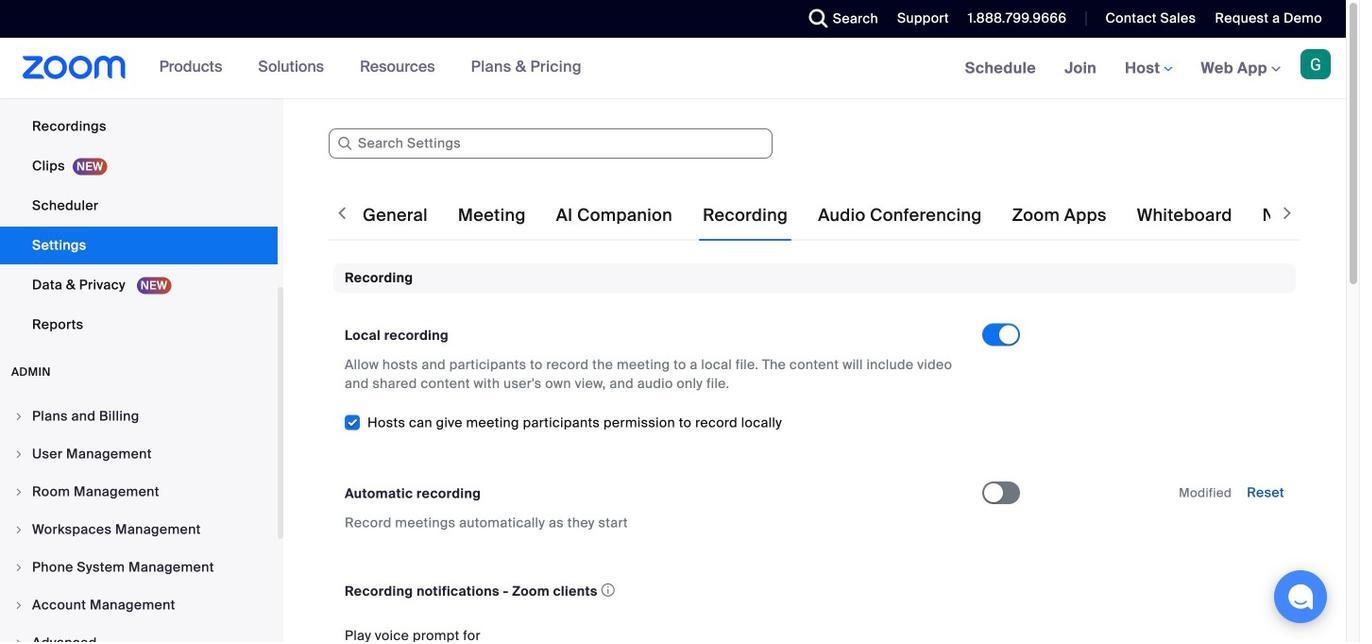 Task type: locate. For each thing, give the bounding box(es) containing it.
3 right image from the top
[[13, 562, 25, 573]]

right image for second menu item from the bottom of the 'admin menu' menu
[[13, 600, 25, 611]]

1 right image from the top
[[13, 411, 25, 422]]

1 right image from the top
[[13, 449, 25, 460]]

4 right image from the top
[[13, 638, 25, 642]]

profile picture image
[[1301, 49, 1331, 79]]

application
[[345, 578, 965, 604]]

2 vertical spatial right image
[[13, 600, 25, 611]]

1 vertical spatial right image
[[13, 524, 25, 536]]

product information navigation
[[145, 38, 596, 98]]

right image
[[13, 449, 25, 460], [13, 486, 25, 498], [13, 562, 25, 573], [13, 638, 25, 642]]

0 vertical spatial right image
[[13, 411, 25, 422]]

banner
[[0, 38, 1346, 100]]

2 right image from the top
[[13, 524, 25, 536]]

3 menu item from the top
[[0, 474, 278, 510]]

scroll left image
[[332, 204, 351, 223]]

right image
[[13, 411, 25, 422], [13, 524, 25, 536], [13, 600, 25, 611]]

scroll right image
[[1278, 204, 1297, 223]]

3 right image from the top
[[13, 600, 25, 611]]

menu item
[[0, 399, 278, 434], [0, 436, 278, 472], [0, 474, 278, 510], [0, 512, 278, 548], [0, 550, 278, 586], [0, 587, 278, 623], [0, 625, 278, 642]]

meetings navigation
[[951, 38, 1346, 100]]

right image for 4th menu item
[[13, 524, 25, 536]]

7 menu item from the top
[[0, 625, 278, 642]]

application inside the recording "element"
[[345, 578, 965, 604]]

recording element
[[333, 264, 1296, 642]]

admin menu menu
[[0, 399, 278, 642]]



Task type: vqa. For each thing, say whether or not it's contained in the screenshot.
Recording ELEMENT
yes



Task type: describe. For each thing, give the bounding box(es) containing it.
4 menu item from the top
[[0, 512, 278, 548]]

tabs of my account settings page tab list
[[359, 189, 1360, 242]]

info outline image
[[601, 578, 615, 602]]

1 menu item from the top
[[0, 399, 278, 434]]

zoom logo image
[[23, 56, 126, 79]]

Search Settings text field
[[329, 128, 773, 159]]

right image for seventh menu item from the bottom
[[13, 411, 25, 422]]

6 menu item from the top
[[0, 587, 278, 623]]

personal menu menu
[[0, 0, 278, 346]]

2 menu item from the top
[[0, 436, 278, 472]]

open chat image
[[1287, 584, 1314, 610]]

side navigation navigation
[[0, 0, 283, 642]]

2 right image from the top
[[13, 486, 25, 498]]

5 menu item from the top
[[0, 550, 278, 586]]



